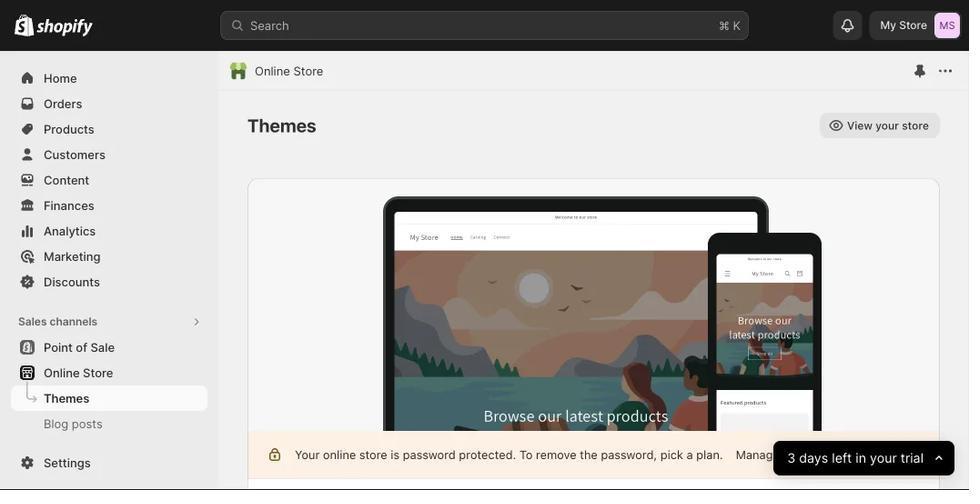 Task type: locate. For each thing, give the bounding box(es) containing it.
online down point
[[44, 366, 80, 380]]

0 horizontal spatial online store link
[[11, 361, 208, 386]]

1 horizontal spatial store
[[294, 64, 324, 78]]

blog posts link
[[11, 412, 208, 437]]

of
[[76, 341, 87, 355]]

0 vertical spatial online store
[[255, 64, 324, 78]]

store down the sale
[[83, 366, 113, 380]]

online
[[255, 64, 290, 78], [44, 366, 80, 380]]

orders link
[[11, 91, 208, 117]]

0 vertical spatial online
[[255, 64, 290, 78]]

sales
[[18, 315, 47, 329]]

sales channels button
[[11, 310, 208, 335]]

online right the online store image
[[255, 64, 290, 78]]

online store image
[[229, 62, 248, 80]]

point of sale link
[[11, 335, 208, 361]]

1 horizontal spatial online
[[255, 64, 290, 78]]

my store
[[881, 19, 928, 32]]

online store down the point of sale
[[44, 366, 113, 380]]

channels
[[50, 315, 98, 329]]

⌘
[[719, 18, 730, 32]]

shopify image
[[15, 14, 34, 36], [37, 19, 93, 37]]

1 vertical spatial online store
[[44, 366, 113, 380]]

settings link
[[11, 451, 208, 476]]

blog
[[44, 417, 68, 431]]

point of sale button
[[0, 335, 219, 361]]

1 vertical spatial store
[[294, 64, 324, 78]]

themes link
[[11, 386, 208, 412]]

my store image
[[935, 13, 961, 38]]

3 days left in your trial button
[[774, 442, 955, 476]]

customers
[[44, 147, 106, 162]]

0 horizontal spatial store
[[83, 366, 113, 380]]

store right the online store image
[[294, 64, 324, 78]]

2 horizontal spatial store
[[900, 19, 928, 32]]

orders
[[44, 97, 82, 111]]

0 vertical spatial store
[[900, 19, 928, 32]]

2 vertical spatial store
[[83, 366, 113, 380]]

online store link down search at the top left
[[255, 62, 324, 80]]

content
[[44, 173, 89, 187]]

point
[[44, 341, 73, 355]]

online store
[[255, 64, 324, 78], [44, 366, 113, 380]]

0 horizontal spatial online
[[44, 366, 80, 380]]

left
[[832, 451, 852, 467]]

online store link down the sale
[[11, 361, 208, 386]]

home
[[44, 71, 77, 85]]

analytics link
[[11, 219, 208, 244]]

online store link
[[255, 62, 324, 80], [11, 361, 208, 386]]

store right my
[[900, 19, 928, 32]]

analytics
[[44, 224, 96, 238]]

search
[[250, 18, 289, 32]]

customers link
[[11, 142, 208, 168]]

1 vertical spatial online
[[44, 366, 80, 380]]

1 horizontal spatial online store link
[[255, 62, 324, 80]]

0 vertical spatial online store link
[[255, 62, 324, 80]]

products
[[44, 122, 95, 136]]

point of sale
[[44, 341, 115, 355]]

0 horizontal spatial shopify image
[[15, 14, 34, 36]]

finances
[[44, 198, 94, 213]]

1 vertical spatial online store link
[[11, 361, 208, 386]]

store
[[900, 19, 928, 32], [294, 64, 324, 78], [83, 366, 113, 380]]

online store down search at the top left
[[255, 64, 324, 78]]



Task type: describe. For each thing, give the bounding box(es) containing it.
themes
[[44, 391, 89, 406]]

in
[[856, 451, 867, 467]]

home link
[[11, 66, 208, 91]]

3
[[787, 451, 796, 467]]

products link
[[11, 117, 208, 142]]

posts
[[72, 417, 103, 431]]

settings
[[44, 456, 91, 470]]

finances link
[[11, 193, 208, 219]]

k
[[733, 18, 741, 32]]

trial
[[901, 451, 924, 467]]

1 horizontal spatial online store
[[255, 64, 324, 78]]

3 days left in your trial
[[787, 451, 924, 467]]

navigation link
[[11, 462, 208, 488]]

my
[[881, 19, 897, 32]]

navigation
[[44, 468, 103, 482]]

marketing link
[[11, 244, 208, 269]]

sale
[[90, 341, 115, 355]]

your
[[870, 451, 897, 467]]

discounts link
[[11, 269, 208, 295]]

content link
[[11, 168, 208, 193]]

0 horizontal spatial online store
[[44, 366, 113, 380]]

discounts
[[44, 275, 100, 289]]

blog posts
[[44, 417, 103, 431]]

1 horizontal spatial shopify image
[[37, 19, 93, 37]]

⌘ k
[[719, 18, 741, 32]]

sales channels
[[18, 315, 98, 329]]

marketing
[[44, 249, 101, 264]]

days
[[799, 451, 829, 467]]



